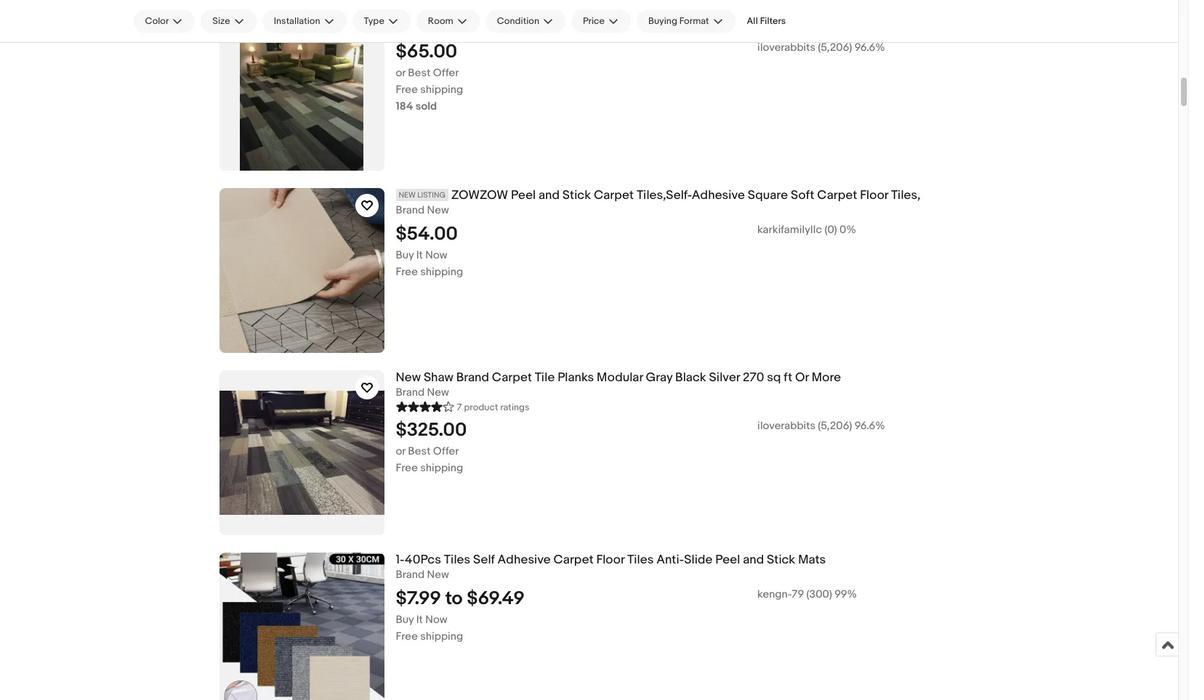 Task type: locate. For each thing, give the bounding box(es) containing it.
270
[[743, 371, 764, 385]]

0 vertical spatial modular
[[561, 6, 608, 20]]

best inside the $65.00 or best offer free shipping 184 sold
[[408, 66, 431, 80]]

shaw up $65.00
[[424, 6, 454, 20]]

shipping down $325.00
[[420, 461, 463, 475]]

new down 40pcs
[[427, 568, 449, 582]]

free down $54.00
[[396, 265, 418, 279]]

free down $7.99
[[396, 630, 418, 644]]

new shaw brand carpet tile planks modular gray black silver 270 sq ft or more brand new
[[396, 371, 841, 400]]

1 horizontal spatial sq
[[767, 371, 781, 385]]

or right '9x36'
[[797, 6, 808, 20]]

black left "format"
[[640, 6, 671, 20]]

sq inside new shaw brand carpet tile planks modular gray black silver 270 sq ft or more brand new
[[767, 371, 781, 385]]

2 now from the top
[[425, 613, 448, 627]]

free inside $54.00 buy it now free shipping
[[396, 265, 418, 279]]

0 vertical spatial ft
[[742, 6, 750, 20]]

4 free from the top
[[396, 630, 418, 644]]

shaw inside new shaw carpet tile planks modular gray black silver 45 sq ft + 9x36 or 18x36 brand new
[[424, 6, 454, 20]]

0 horizontal spatial peel
[[511, 188, 536, 203]]

0 vertical spatial peel
[[511, 188, 536, 203]]

shipping for $54.00
[[420, 265, 463, 279]]

1 horizontal spatial peel
[[715, 553, 740, 568]]

1 vertical spatial gray
[[646, 371, 673, 385]]

free
[[396, 83, 418, 97], [396, 265, 418, 279], [396, 461, 418, 475], [396, 630, 418, 644]]

modular
[[561, 6, 608, 20], [597, 371, 643, 385]]

offer for $65.00
[[433, 66, 459, 80]]

shipping
[[420, 83, 463, 97], [420, 265, 463, 279], [420, 461, 463, 475], [420, 630, 463, 644]]

1 vertical spatial modular
[[597, 371, 643, 385]]

or down $65.00
[[396, 66, 406, 80]]

it down $54.00
[[416, 248, 423, 262]]

new shaw brand carpet tile planks modular gray black silver 270 sq ft or more link
[[396, 371, 1119, 386]]

brand inside new listing zowzow peel and stick carpet tiles,self-adhesive square soft carpet floor tiles, brand new
[[396, 203, 425, 217]]

anti-
[[657, 553, 684, 568]]

shipping down to
[[420, 630, 463, 644]]

0 vertical spatial sq
[[725, 6, 739, 20]]

0 vertical spatial planks
[[522, 6, 558, 20]]

1 vertical spatial shaw
[[424, 371, 454, 385]]

buy down $54.00
[[396, 248, 414, 262]]

peel right zowzow
[[511, 188, 536, 203]]

1 vertical spatial stick
[[767, 553, 796, 568]]

condition
[[497, 15, 539, 27]]

0 vertical spatial buy
[[396, 248, 414, 262]]

free inside $325.00 or best offer free shipping
[[396, 461, 418, 475]]

shaw up '4.5 out of 5 stars.' image
[[424, 371, 454, 385]]

iloverabbits (5,206) 96.6% down 18x36
[[757, 41, 885, 54]]

2 tiles from the left
[[627, 553, 654, 568]]

black left 270
[[675, 371, 706, 385]]

adhesive
[[692, 188, 745, 203], [498, 553, 551, 568]]

(300)
[[807, 588, 832, 602]]

1 horizontal spatial tiles
[[627, 553, 654, 568]]

adhesive inside new listing zowzow peel and stick carpet tiles,self-adhesive square soft carpet floor tiles, brand new
[[692, 188, 745, 203]]

(5,206) down 18x36
[[818, 41, 852, 54]]

new left room
[[396, 6, 421, 20]]

1 vertical spatial buy
[[396, 613, 414, 627]]

it down $7.99
[[416, 613, 423, 627]]

best down $65.00
[[408, 66, 431, 80]]

1 offer from the top
[[433, 66, 459, 80]]

0 vertical spatial (5,206)
[[818, 41, 852, 54]]

1 horizontal spatial gray
[[646, 371, 673, 385]]

0 vertical spatial silver
[[674, 6, 704, 20]]

brand up $325.00
[[396, 386, 425, 400]]

0 vertical spatial shaw
[[424, 6, 454, 20]]

1 vertical spatial offer
[[433, 445, 459, 459]]

3 free from the top
[[396, 461, 418, 475]]

silver left 270
[[709, 371, 740, 385]]

shipping inside $54.00 buy it now free shipping
[[420, 265, 463, 279]]

1 vertical spatial ft
[[784, 371, 792, 385]]

offer
[[433, 66, 459, 80], [433, 445, 459, 459]]

kengn-
[[757, 588, 792, 602]]

free down $325.00
[[396, 461, 418, 475]]

0 vertical spatial 96.6%
[[855, 41, 885, 54]]

tiles left self
[[444, 553, 470, 568]]

1 shipping from the top
[[420, 83, 463, 97]]

it
[[416, 248, 423, 262], [416, 613, 423, 627]]

shaw inside new shaw brand carpet tile planks modular gray black silver 270 sq ft or more brand new
[[424, 371, 454, 385]]

mats
[[798, 553, 826, 568]]

0 horizontal spatial black
[[640, 6, 671, 20]]

1 free from the top
[[396, 83, 418, 97]]

0 vertical spatial iloverabbits
[[757, 41, 816, 54]]

now down to
[[425, 613, 448, 627]]

brand up 7 product ratings link
[[456, 371, 489, 385]]

iloverabbits
[[757, 41, 816, 54], [757, 419, 816, 433]]

1 vertical spatial peel
[[715, 553, 740, 568]]

2 vertical spatial or
[[396, 445, 406, 459]]

0 horizontal spatial sq
[[725, 6, 739, 20]]

+
[[753, 6, 761, 20]]

or
[[797, 6, 808, 20], [396, 66, 406, 80], [396, 445, 406, 459]]

iloverabbits (5,206) 96.6%
[[757, 41, 885, 54], [757, 419, 885, 433]]

peel right slide
[[715, 553, 740, 568]]

offer down $325.00
[[433, 445, 459, 459]]

$7.99 to $69.49 buy it now free shipping
[[396, 588, 525, 644]]

1 vertical spatial and
[[743, 553, 764, 568]]

brand
[[396, 21, 425, 35], [396, 203, 425, 217], [456, 371, 489, 385], [396, 386, 425, 400], [396, 568, 425, 582]]

1 horizontal spatial adhesive
[[692, 188, 745, 203]]

2 iloverabbits (5,206) 96.6% from the top
[[757, 419, 885, 433]]

2 it from the top
[[416, 613, 423, 627]]

buy down $7.99
[[396, 613, 414, 627]]

floor inside 1-40pcs tiles self adhesive carpet floor tiles anti-slide peel and stick mats brand new
[[596, 553, 625, 568]]

1 it from the top
[[416, 248, 423, 262]]

0 vertical spatial gray
[[610, 6, 637, 20]]

96.6%
[[855, 41, 885, 54], [855, 419, 885, 433]]

new shaw carpet tile planks modular gray black silver 45 sq ft + 9x36 or 18x36 link
[[396, 6, 1119, 21]]

gray
[[610, 6, 637, 20], [646, 371, 673, 385]]

sq right 270
[[767, 371, 781, 385]]

free for $325.00
[[396, 461, 418, 475]]

1 horizontal spatial ft
[[784, 371, 792, 385]]

1 horizontal spatial silver
[[709, 371, 740, 385]]

ft left or at the right bottom
[[784, 371, 792, 385]]

0 horizontal spatial ft
[[742, 6, 750, 20]]

79
[[792, 588, 804, 602]]

planks
[[522, 6, 558, 20], [558, 371, 594, 385]]

ft left +
[[742, 6, 750, 20]]

offer inside $325.00 or best offer free shipping
[[433, 445, 459, 459]]

best inside $325.00 or best offer free shipping
[[408, 445, 431, 459]]

1 vertical spatial or
[[396, 66, 406, 80]]

to
[[445, 588, 463, 610]]

best
[[408, 66, 431, 80], [408, 445, 431, 459]]

ft
[[742, 6, 750, 20], [784, 371, 792, 385]]

1 vertical spatial now
[[425, 613, 448, 627]]

it inside $54.00 buy it now free shipping
[[416, 248, 423, 262]]

sq
[[725, 6, 739, 20], [767, 371, 781, 385]]

1 vertical spatial sq
[[767, 371, 781, 385]]

best down $325.00
[[408, 445, 431, 459]]

0 horizontal spatial tiles
[[444, 553, 470, 568]]

or inside new shaw carpet tile planks modular gray black silver 45 sq ft + 9x36 or 18x36 brand new
[[797, 6, 808, 20]]

0 vertical spatial tile
[[499, 6, 519, 20]]

0 horizontal spatial silver
[[674, 6, 704, 20]]

tile inside new shaw carpet tile planks modular gray black silver 45 sq ft + 9x36 or 18x36 brand new
[[499, 6, 519, 20]]

black inside new shaw carpet tile planks modular gray black silver 45 sq ft + 9x36 or 18x36 brand new
[[640, 6, 671, 20]]

shipping inside the $65.00 or best offer free shipping 184 sold
[[420, 83, 463, 97]]

free inside the $65.00 or best offer free shipping 184 sold
[[396, 83, 418, 97]]

new shaw carpet tile planks modular gray black silver 45 sq ft + 9x36 or 18x36 brand new
[[396, 6, 845, 35]]

silver
[[674, 6, 704, 20], [709, 371, 740, 385]]

2 free from the top
[[396, 265, 418, 279]]

4 shipping from the top
[[420, 630, 463, 644]]

shipping down $54.00
[[420, 265, 463, 279]]

2 buy from the top
[[396, 613, 414, 627]]

0 horizontal spatial and
[[539, 188, 560, 203]]

shipping inside $325.00 or best offer free shipping
[[420, 461, 463, 475]]

184
[[396, 99, 413, 113]]

shipping up sold
[[420, 83, 463, 97]]

silver inside new shaw brand carpet tile planks modular gray black silver 270 sq ft or more brand new
[[709, 371, 740, 385]]

2 offer from the top
[[433, 445, 459, 459]]

0 vertical spatial floor
[[860, 188, 888, 203]]

1 vertical spatial floor
[[596, 553, 625, 568]]

1 96.6% from the top
[[855, 41, 885, 54]]

stick inside 1-40pcs tiles self adhesive carpet floor tiles anti-slide peel and stick mats brand new
[[767, 553, 796, 568]]

buying
[[648, 15, 677, 27]]

0 vertical spatial best
[[408, 66, 431, 80]]

0 horizontal spatial gray
[[610, 6, 637, 20]]

0 vertical spatial it
[[416, 248, 423, 262]]

new shaw brand carpet tile planks modular gray black silver 270 sq ft or more image
[[219, 371, 384, 536]]

floor left anti-
[[596, 553, 625, 568]]

1 horizontal spatial and
[[743, 553, 764, 568]]

(5,206)
[[818, 41, 852, 54], [818, 419, 852, 433]]

1 vertical spatial tile
[[535, 371, 555, 385]]

$65.00
[[396, 41, 457, 63]]

sq right 45
[[725, 6, 739, 20]]

1 vertical spatial (5,206)
[[818, 419, 852, 433]]

free for $65.00
[[396, 83, 418, 97]]

free up 184
[[396, 83, 418, 97]]

4.5 out of 5 stars. image
[[396, 400, 454, 413]]

or
[[795, 371, 809, 385]]

all filters button
[[741, 9, 792, 33]]

offer down $65.00
[[433, 66, 459, 80]]

carpet inside 1-40pcs tiles self adhesive carpet floor tiles anti-slide peel and stick mats brand new
[[554, 553, 594, 568]]

1 vertical spatial planks
[[558, 371, 594, 385]]

zowzow peel and stick carpet tiles,self-adhesive square soft carpet floor tiles, image
[[219, 188, 384, 353]]

1 vertical spatial iloverabbits (5,206) 96.6%
[[757, 419, 885, 433]]

square
[[748, 188, 788, 203]]

soft
[[791, 188, 815, 203]]

tiles
[[444, 553, 470, 568], [627, 553, 654, 568]]

$54.00
[[396, 223, 458, 246]]

brand up $65.00
[[396, 21, 425, 35]]

3 shipping from the top
[[420, 461, 463, 475]]

0 vertical spatial offer
[[433, 66, 459, 80]]

iloverabbits down "filters"
[[757, 41, 816, 54]]

now down $54.00
[[425, 248, 448, 262]]

1-
[[396, 553, 405, 568]]

offer for $325.00
[[433, 445, 459, 459]]

0 vertical spatial stick
[[563, 188, 591, 203]]

1 vertical spatial it
[[416, 613, 423, 627]]

and right zowzow
[[539, 188, 560, 203]]

peel inside new listing zowzow peel and stick carpet tiles,self-adhesive square soft carpet floor tiles, brand new
[[511, 188, 536, 203]]

offer inside the $65.00 or best offer free shipping 184 sold
[[433, 66, 459, 80]]

color button
[[133, 9, 195, 33]]

2 best from the top
[[408, 445, 431, 459]]

2 shipping from the top
[[420, 265, 463, 279]]

0 vertical spatial and
[[539, 188, 560, 203]]

1 now from the top
[[425, 248, 448, 262]]

planks inside new shaw carpet tile planks modular gray black silver 45 sq ft + 9x36 or 18x36 brand new
[[522, 6, 558, 20]]

iloverabbits down or at the right bottom
[[757, 419, 816, 433]]

7 product ratings link
[[396, 400, 530, 413]]

sold
[[416, 99, 437, 113]]

1 vertical spatial silver
[[709, 371, 740, 385]]

0 vertical spatial black
[[640, 6, 671, 20]]

0 horizontal spatial floor
[[596, 553, 625, 568]]

carpet
[[456, 6, 496, 20], [594, 188, 634, 203], [817, 188, 857, 203], [492, 371, 532, 385], [554, 553, 594, 568]]

0 vertical spatial now
[[425, 248, 448, 262]]

and
[[539, 188, 560, 203], [743, 553, 764, 568]]

buy
[[396, 248, 414, 262], [396, 613, 414, 627]]

or down $325.00
[[396, 445, 406, 459]]

2 shaw from the top
[[424, 371, 454, 385]]

adhesive right self
[[498, 553, 551, 568]]

new
[[396, 6, 421, 20], [427, 21, 449, 35], [399, 190, 416, 200], [427, 203, 449, 217], [396, 371, 421, 385], [427, 386, 449, 400], [427, 568, 449, 582]]

1 best from the top
[[408, 66, 431, 80]]

peel
[[511, 188, 536, 203], [715, 553, 740, 568]]

shipping for $325.00
[[420, 461, 463, 475]]

tile
[[499, 6, 519, 20], [535, 371, 555, 385]]

(5,206) down more
[[818, 419, 852, 433]]

ratings
[[500, 402, 530, 413]]

or inside $325.00 or best offer free shipping
[[396, 445, 406, 459]]

brand down listing
[[396, 203, 425, 217]]

black
[[640, 6, 671, 20], [675, 371, 706, 385]]

0 vertical spatial adhesive
[[692, 188, 745, 203]]

1 horizontal spatial tile
[[535, 371, 555, 385]]

silver left 45
[[674, 6, 704, 20]]

tiles,self-
[[637, 188, 692, 203]]

$65.00 or best offer free shipping 184 sold
[[396, 41, 463, 113]]

adhesive left square
[[692, 188, 745, 203]]

1 vertical spatial iloverabbits
[[757, 419, 816, 433]]

filters
[[760, 15, 786, 27]]

slide
[[684, 553, 713, 568]]

1 horizontal spatial stick
[[767, 553, 796, 568]]

0 vertical spatial or
[[797, 6, 808, 20]]

1 horizontal spatial floor
[[860, 188, 888, 203]]

new up '4.5 out of 5 stars.' image
[[396, 371, 421, 385]]

0 horizontal spatial adhesive
[[498, 553, 551, 568]]

iloverabbits (5,206) 96.6% down more
[[757, 419, 885, 433]]

or inside the $65.00 or best offer free shipping 184 sold
[[396, 66, 406, 80]]

floor left tiles,
[[860, 188, 888, 203]]

floor
[[860, 188, 888, 203], [596, 553, 625, 568]]

price
[[583, 15, 605, 27]]

tiles left anti-
[[627, 553, 654, 568]]

1 vertical spatial black
[[675, 371, 706, 385]]

stick
[[563, 188, 591, 203], [767, 553, 796, 568]]

and up kengn-
[[743, 553, 764, 568]]

1 vertical spatial best
[[408, 445, 431, 459]]

type button
[[352, 9, 411, 33]]

0 horizontal spatial tile
[[499, 6, 519, 20]]

1 vertical spatial 96.6%
[[855, 419, 885, 433]]

1 shaw from the top
[[424, 6, 454, 20]]

1 horizontal spatial black
[[675, 371, 706, 385]]

1 vertical spatial adhesive
[[498, 553, 551, 568]]

0 horizontal spatial stick
[[563, 188, 591, 203]]

1 buy from the top
[[396, 248, 414, 262]]

buying format button
[[637, 9, 735, 33]]

0 vertical spatial iloverabbits (5,206) 96.6%
[[757, 41, 885, 54]]

shaw
[[424, 6, 454, 20], [424, 371, 454, 385]]

best for $325.00
[[408, 445, 431, 459]]

brand down "1-"
[[396, 568, 425, 582]]



Task type: vqa. For each thing, say whether or not it's contained in the screenshot.
Light related to $13.99
no



Task type: describe. For each thing, give the bounding box(es) containing it.
room button
[[416, 9, 480, 33]]

modular inside new shaw brand carpet tile planks modular gray black silver 270 sq ft or more brand new
[[597, 371, 643, 385]]

new left listing
[[399, 190, 416, 200]]

7 product ratings
[[457, 402, 530, 413]]

stick inside new listing zowzow peel and stick carpet tiles,self-adhesive square soft carpet floor tiles, brand new
[[563, 188, 591, 203]]

size button
[[201, 9, 256, 33]]

all
[[747, 15, 758, 27]]

gray inside new shaw brand carpet tile planks modular gray black silver 270 sq ft or more brand new
[[646, 371, 673, 385]]

now inside $7.99 to $69.49 buy it now free shipping
[[425, 613, 448, 627]]

shipping for $65.00
[[420, 83, 463, 97]]

$69.49
[[467, 588, 525, 610]]

ft inside new shaw carpet tile planks modular gray black silver 45 sq ft + 9x36 or 18x36 brand new
[[742, 6, 750, 20]]

floor inside new listing zowzow peel and stick carpet tiles,self-adhesive square soft carpet floor tiles, brand new
[[860, 188, 888, 203]]

karkifamilyllc (0) 0%
[[757, 223, 856, 237]]

brand inside new shaw carpet tile planks modular gray black silver 45 sq ft + 9x36 or 18x36 brand new
[[396, 21, 425, 35]]

(0)
[[825, 223, 837, 237]]

gray inside new shaw carpet tile planks modular gray black silver 45 sq ft + 9x36 or 18x36 brand new
[[610, 6, 637, 20]]

more
[[812, 371, 841, 385]]

1 tiles from the left
[[444, 553, 470, 568]]

$325.00 or best offer free shipping
[[396, 419, 467, 475]]

tiles,
[[891, 188, 921, 203]]

shipping inside $7.99 to $69.49 buy it now free shipping
[[420, 630, 463, 644]]

now inside $54.00 buy it now free shipping
[[425, 248, 448, 262]]

shaw for brand
[[424, 371, 454, 385]]

ft inside new shaw brand carpet tile planks modular gray black silver 270 sq ft or more brand new
[[784, 371, 792, 385]]

new up $325.00
[[427, 386, 449, 400]]

new down listing
[[427, 203, 449, 217]]

format
[[679, 15, 709, 27]]

planks inside new shaw brand carpet tile planks modular gray black silver 270 sq ft or more brand new
[[558, 371, 594, 385]]

new listing zowzow peel and stick carpet tiles,self-adhesive square soft carpet floor tiles, brand new
[[396, 188, 921, 217]]

product
[[464, 402, 498, 413]]

buy inside $54.00 buy it now free shipping
[[396, 248, 414, 262]]

brand inside 1-40pcs tiles self adhesive carpet floor tiles anti-slide peel and stick mats brand new
[[396, 568, 425, 582]]

black inside new shaw brand carpet tile planks modular gray black silver 270 sq ft or more brand new
[[675, 371, 706, 385]]

1-40pcs tiles self adhesive carpet floor tiles anti-slide peel and stick mats brand new
[[396, 553, 826, 582]]

self
[[473, 553, 495, 568]]

buy inside $7.99 to $69.49 buy it now free shipping
[[396, 613, 414, 627]]

18x36
[[811, 6, 845, 20]]

it inside $7.99 to $69.49 buy it now free shipping
[[416, 613, 423, 627]]

shaw for carpet
[[424, 6, 454, 20]]

free for $54.00
[[396, 265, 418, 279]]

installation
[[274, 15, 320, 27]]

silver inside new shaw carpet tile planks modular gray black silver 45 sq ft + 9x36 or 18x36 brand new
[[674, 6, 704, 20]]

room
[[428, 15, 453, 27]]

buying format
[[648, 15, 709, 27]]

9x36
[[764, 6, 794, 20]]

or for $65.00
[[396, 66, 406, 80]]

$325.00
[[396, 419, 467, 442]]

0%
[[840, 223, 856, 237]]

modular inside new shaw carpet tile planks modular gray black silver 45 sq ft + 9x36 or 18x36 brand new
[[561, 6, 608, 20]]

zowzow
[[452, 188, 508, 203]]

and inside 1-40pcs tiles self adhesive carpet floor tiles anti-slide peel and stick mats brand new
[[743, 553, 764, 568]]

new inside 1-40pcs tiles self adhesive carpet floor tiles anti-slide peel and stick mats brand new
[[427, 568, 449, 582]]

listing
[[417, 190, 446, 200]]

size
[[213, 15, 230, 27]]

new up $65.00
[[427, 21, 449, 35]]

40pcs
[[405, 553, 441, 568]]

2 (5,206) from the top
[[818, 419, 852, 433]]

new shaw carpet tile planks modular gray black silver 45 sq ft + 9x36 or 18x36 image
[[219, 6, 384, 171]]

price button
[[571, 9, 631, 33]]

99%
[[835, 588, 857, 602]]

free inside $7.99 to $69.49 buy it now free shipping
[[396, 630, 418, 644]]

2 96.6% from the top
[[855, 419, 885, 433]]

carpet inside new shaw brand carpet tile planks modular gray black silver 270 sq ft or more brand new
[[492, 371, 532, 385]]

or for $325.00
[[396, 445, 406, 459]]

1-40pcs tiles self adhesive carpet floor tiles anti-slide peel and stick mats link
[[396, 553, 1119, 568]]

45
[[707, 6, 722, 20]]

installation button
[[262, 9, 346, 33]]

kengn-79 (300) 99%
[[757, 588, 857, 602]]

$54.00 buy it now free shipping
[[396, 223, 463, 279]]

condition button
[[485, 9, 566, 33]]

1 iloverabbits (5,206) 96.6% from the top
[[757, 41, 885, 54]]

1 iloverabbits from the top
[[757, 41, 816, 54]]

1-40pcs tiles self adhesive carpet floor tiles anti-slide peel and stick mats image
[[219, 553, 384, 701]]

carpet inside new shaw carpet tile planks modular gray black silver 45 sq ft + 9x36 or 18x36 brand new
[[456, 6, 496, 20]]

best for $65.00
[[408, 66, 431, 80]]

peel inside 1-40pcs tiles self adhesive carpet floor tiles anti-slide peel and stick mats brand new
[[715, 553, 740, 568]]

sq inside new shaw carpet tile planks modular gray black silver 45 sq ft + 9x36 or 18x36 brand new
[[725, 6, 739, 20]]

color
[[145, 15, 169, 27]]

2 iloverabbits from the top
[[757, 419, 816, 433]]

7
[[457, 402, 462, 413]]

tile inside new shaw brand carpet tile planks modular gray black silver 270 sq ft or more brand new
[[535, 371, 555, 385]]

adhesive inside 1-40pcs tiles self adhesive carpet floor tiles anti-slide peel and stick mats brand new
[[498, 553, 551, 568]]

type
[[364, 15, 384, 27]]

1 (5,206) from the top
[[818, 41, 852, 54]]

all filters
[[747, 15, 786, 27]]

$7.99
[[396, 588, 441, 610]]

and inside new listing zowzow peel and stick carpet tiles,self-adhesive square soft carpet floor tiles, brand new
[[539, 188, 560, 203]]

karkifamilyllc
[[757, 223, 822, 237]]



